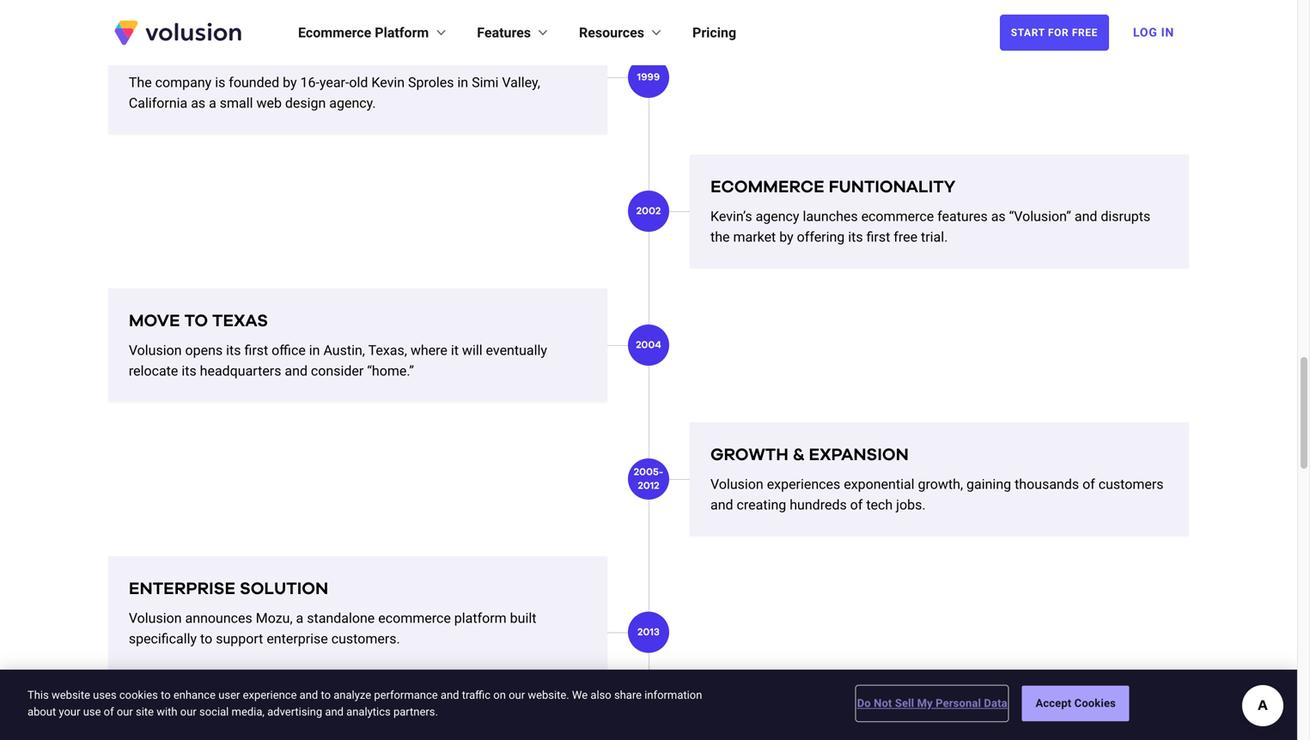 Task type: locate. For each thing, give the bounding box(es) containing it.
as inside kevin's agency launches ecommerce features as "volusion" and disrupts the market by offering its first free trial.
[[991, 208, 1006, 225]]

1 horizontal spatial as
[[991, 208, 1006, 225]]

1 vertical spatial as
[[991, 208, 1006, 225]]

0 vertical spatial a
[[209, 95, 216, 111]]

to
[[200, 631, 212, 647], [161, 689, 171, 702], [321, 689, 331, 702]]

as inside the company is founded by 16-year-old kevin sproles in simi valley, california as a small web design agency.
[[191, 95, 205, 111]]

resources
[[579, 24, 644, 41]]

its inside kevin's agency launches ecommerce features as "volusion" and disrupts the market by offering its first free trial.
[[848, 229, 863, 245]]

gaining
[[967, 476, 1011, 493]]

ecommerce up free
[[861, 208, 934, 225]]

hundreds
[[790, 497, 847, 513]]

volusion up specifically
[[129, 610, 182, 627]]

0 horizontal spatial first
[[244, 342, 268, 359]]

website
[[52, 689, 90, 702]]

1 vertical spatial ecommerce
[[710, 179, 825, 196]]

"volusion"
[[1009, 208, 1071, 225]]

1 vertical spatial first
[[244, 342, 268, 359]]

support
[[216, 631, 263, 647]]

consider
[[311, 363, 364, 379]]

a up 'enterprise'
[[296, 610, 303, 627]]

volusion down growth
[[710, 476, 764, 493]]

0 vertical spatial ecommerce
[[861, 208, 934, 225]]

ecommerce for ecommerce platform
[[298, 24, 371, 41]]

in inside the company is founded by 16-year-old kevin sproles in simi valley, california as a small web design agency.
[[457, 74, 468, 90]]

experiences
[[767, 476, 840, 493]]

growth & expansion
[[710, 447, 909, 464]]

its up headquarters
[[226, 342, 241, 359]]

expansion
[[809, 447, 909, 464]]

0 horizontal spatial of
[[104, 706, 114, 719]]

0 horizontal spatial in
[[309, 342, 320, 359]]

ecommerce up customers.
[[378, 610, 451, 627]]

pricing link
[[692, 22, 736, 43]]

where
[[411, 342, 447, 359]]

by inside kevin's agency launches ecommerce features as "volusion" and disrupts the market by offering its first free trial.
[[779, 229, 794, 245]]

ecommerce inside volusion announces mozu, a standalone ecommerce platform built specifically to support enterprise customers.
[[378, 610, 451, 627]]

relocate
[[129, 363, 178, 379]]

in left simi
[[457, 74, 468, 90]]

2 horizontal spatial our
[[509, 689, 525, 702]]

its
[[848, 229, 863, 245], [226, 342, 241, 359], [182, 363, 196, 379]]

the
[[710, 229, 730, 245]]

it
[[451, 342, 459, 359]]

1 vertical spatial its
[[226, 342, 241, 359]]

1 vertical spatial of
[[850, 497, 863, 513]]

0 horizontal spatial as
[[191, 95, 205, 111]]

1 vertical spatial by
[[779, 229, 794, 245]]

to inside volusion announces mozu, a standalone ecommerce platform built specifically to support enterprise customers.
[[200, 631, 212, 647]]

a down is
[[209, 95, 216, 111]]

0 vertical spatial its
[[848, 229, 863, 245]]

1 horizontal spatial our
[[180, 706, 197, 719]]

design
[[285, 95, 326, 111]]

ecommerce up agency
[[710, 179, 825, 196]]

our left the site
[[117, 706, 133, 719]]

volusion up relocate
[[129, 342, 182, 359]]

of right thousands
[[1083, 476, 1095, 493]]

do not sell my personal data
[[857, 697, 1007, 710]]

growth,
[[918, 476, 963, 493]]

platform
[[375, 24, 429, 41]]

to down announces
[[200, 631, 212, 647]]

1 horizontal spatial first
[[866, 229, 890, 245]]

0 horizontal spatial our
[[117, 706, 133, 719]]

and down 'office'
[[285, 363, 308, 379]]

its for to
[[182, 363, 196, 379]]

platform
[[454, 610, 507, 627]]

uses
[[93, 689, 117, 702]]

mozu,
[[256, 610, 293, 627]]

experience
[[243, 689, 297, 702]]

user
[[218, 689, 240, 702]]

0 horizontal spatial ecommerce
[[378, 610, 451, 627]]

volusion
[[129, 342, 182, 359], [710, 476, 764, 493], [129, 610, 182, 627]]

0 vertical spatial ecommerce
[[298, 24, 371, 41]]

analytics
[[346, 706, 391, 719]]

0 vertical spatial first
[[866, 229, 890, 245]]

1 horizontal spatial ecommerce
[[710, 179, 825, 196]]

by down agency
[[779, 229, 794, 245]]

1 horizontal spatial by
[[779, 229, 794, 245]]

and left traffic
[[441, 689, 459, 702]]

built
[[510, 610, 536, 627]]

2 horizontal spatial to
[[321, 689, 331, 702]]

0 vertical spatial volusion
[[129, 342, 182, 359]]

about
[[27, 706, 56, 719]]

0 horizontal spatial by
[[283, 74, 297, 90]]

office
[[272, 342, 306, 359]]

its down 'opens'
[[182, 363, 196, 379]]

headquarters
[[200, 363, 281, 379]]

and left the creating
[[710, 497, 733, 513]]

"home."
[[367, 363, 414, 379]]

is
[[215, 74, 225, 90]]

ecommerce up year-
[[298, 24, 371, 41]]

our down enhance
[[180, 706, 197, 719]]

exponential
[[844, 476, 915, 493]]

first left free
[[866, 229, 890, 245]]

0 vertical spatial as
[[191, 95, 205, 111]]

and left disrupts
[[1075, 208, 1097, 225]]

to left the analyze
[[321, 689, 331, 702]]

log in
[[1133, 25, 1174, 40]]

cookies
[[1074, 697, 1116, 710]]

founded
[[229, 74, 279, 90]]

1 horizontal spatial a
[[296, 610, 303, 627]]

ecommerce inside dropdown button
[[298, 24, 371, 41]]

2 vertical spatial its
[[182, 363, 196, 379]]

0 vertical spatial in
[[457, 74, 468, 90]]

log in link
[[1123, 14, 1185, 52]]

agency
[[756, 208, 799, 225]]

1 horizontal spatial ecommerce
[[861, 208, 934, 225]]

1 horizontal spatial in
[[457, 74, 468, 90]]

to
[[184, 313, 208, 330]]

0 horizontal spatial a
[[209, 95, 216, 111]]

volusion inside volusion experiences exponential growth, gaining thousands of customers and creating hundreds of tech jobs.
[[710, 476, 764, 493]]

offering
[[797, 229, 845, 245]]

free
[[894, 229, 918, 245]]

0 vertical spatial of
[[1083, 476, 1095, 493]]

learn more link
[[129, 670, 233, 687]]

in
[[1161, 25, 1174, 40]]

of
[[1083, 476, 1095, 493], [850, 497, 863, 513], [104, 706, 114, 719]]

we
[[572, 689, 588, 702]]

0 horizontal spatial ecommerce
[[298, 24, 371, 41]]

as down company
[[191, 95, 205, 111]]

resources button
[[579, 22, 665, 43]]

the company is founded by 16-year-old kevin sproles in simi valley, california as a small web design agency.
[[129, 74, 540, 111]]

start
[[1011, 27, 1045, 39]]

market
[[733, 229, 776, 245]]

1 vertical spatial ecommerce
[[378, 610, 451, 627]]

valley,
[[502, 74, 540, 90]]

volusion inside volusion announces mozu, a standalone ecommerce platform built specifically to support enterprise customers.
[[129, 610, 182, 627]]

move to texas
[[129, 313, 268, 330]]

a inside the company is founded by 16-year-old kevin sproles in simi valley, california as a small web design agency.
[[209, 95, 216, 111]]

california
[[129, 95, 187, 111]]

1 horizontal spatial to
[[200, 631, 212, 647]]

web
[[256, 95, 282, 111]]

kevin's agency launches ecommerce features as "volusion" and disrupts the market by offering its first free trial.
[[710, 208, 1151, 245]]

0 vertical spatial by
[[283, 74, 297, 90]]

our
[[509, 689, 525, 702], [117, 706, 133, 719], [180, 706, 197, 719]]

by left 16-
[[283, 74, 297, 90]]

1 vertical spatial in
[[309, 342, 320, 359]]

ecommerce funtionality
[[710, 179, 956, 196]]

privacy alert dialog
[[0, 670, 1297, 741]]

start for free
[[1011, 27, 1098, 39]]

our right on
[[509, 689, 525, 702]]

of inside "this website uses cookies to enhance user experience and to analyze performance and traffic on our website. we also share information about your use of our site with our social media, advertising and analytics partners."
[[104, 706, 114, 719]]

its down the "launches"
[[848, 229, 863, 245]]

as right features
[[991, 208, 1006, 225]]

2 vertical spatial volusion
[[129, 610, 182, 627]]

0 horizontal spatial to
[[161, 689, 171, 702]]

of right use
[[104, 706, 114, 719]]

2 vertical spatial of
[[104, 706, 114, 719]]

tech
[[866, 497, 893, 513]]

2005- 2012
[[634, 467, 663, 491]]

1 vertical spatial a
[[296, 610, 303, 627]]

1 horizontal spatial its
[[226, 342, 241, 359]]

1 vertical spatial volusion
[[710, 476, 764, 493]]

to up the with
[[161, 689, 171, 702]]

0 horizontal spatial its
[[182, 363, 196, 379]]

enterprise
[[129, 581, 236, 598]]

of left tech
[[850, 497, 863, 513]]

2005-
[[634, 467, 663, 478]]

volusion inside volusion opens its first office in austin, texas, where it will eventually relocate its headquarters and consider "home."
[[129, 342, 182, 359]]

partners.
[[393, 706, 438, 719]]

first up headquarters
[[244, 342, 268, 359]]

as
[[191, 95, 205, 111], [991, 208, 1006, 225]]

personal
[[936, 697, 981, 710]]

on
[[493, 689, 506, 702]]

in right 'office'
[[309, 342, 320, 359]]

ecommerce inside kevin's agency launches ecommerce features as "volusion" and disrupts the market by offering its first free trial.
[[861, 208, 934, 225]]

a
[[209, 95, 216, 111], [296, 610, 303, 627]]

simi
[[472, 74, 499, 90]]

&
[[793, 447, 805, 464]]

2 horizontal spatial its
[[848, 229, 863, 245]]

texas,
[[368, 342, 407, 359]]



Task type: describe. For each thing, give the bounding box(es) containing it.
free
[[1072, 27, 1098, 39]]

start for free link
[[1000, 15, 1109, 51]]

its for funtionality
[[848, 229, 863, 245]]

solution
[[240, 581, 328, 598]]

and inside volusion opens its first office in austin, texas, where it will eventually relocate its headquarters and consider "home."
[[285, 363, 308, 379]]

2 horizontal spatial of
[[1083, 476, 1095, 493]]

small
[[220, 95, 253, 111]]

my
[[917, 697, 933, 710]]

with
[[157, 706, 177, 719]]

the
[[129, 74, 152, 90]]

disrupts
[[1101, 208, 1151, 225]]

more
[[176, 671, 209, 685]]

accept cookies button
[[1022, 686, 1129, 722]]

thousands
[[1015, 476, 1079, 493]]

2002
[[636, 206, 661, 216]]

ecommerce for ecommerce funtionality
[[710, 179, 825, 196]]

volusion announces mozu, a standalone ecommerce platform built specifically to support enterprise customers.
[[129, 610, 536, 647]]

volusion for growth
[[710, 476, 764, 493]]

to for uses
[[321, 689, 331, 702]]

and inside kevin's agency launches ecommerce features as "volusion" and disrupts the market by offering its first free trial.
[[1075, 208, 1097, 225]]

analyze
[[334, 689, 371, 702]]

first inside kevin's agency launches ecommerce features as "volusion" and disrupts the market by offering its first free trial.
[[866, 229, 890, 245]]

announces
[[185, 610, 252, 627]]

enterprise solution
[[129, 581, 328, 598]]

enhance
[[173, 689, 216, 702]]

jobs.
[[896, 497, 926, 513]]

ecommerce platform button
[[298, 22, 450, 43]]

learn more
[[136, 671, 209, 685]]

funtionality
[[829, 179, 956, 196]]

2004
[[636, 340, 661, 350]]

to for mozu,
[[200, 631, 212, 647]]

company
[[155, 74, 212, 90]]

2013
[[638, 627, 660, 638]]

features
[[937, 208, 988, 225]]

volusion opens its first office in austin, texas, where it will eventually relocate its headquarters and consider "home."
[[129, 342, 547, 379]]

share
[[614, 689, 642, 702]]

specifically
[[129, 631, 197, 647]]

trial.
[[921, 229, 948, 245]]

kevin
[[371, 74, 405, 90]]

standalone
[[307, 610, 375, 627]]

opens
[[185, 342, 223, 359]]

for
[[1048, 27, 1069, 39]]

features
[[477, 24, 531, 41]]

volusion for enterprise
[[129, 610, 182, 627]]

2012
[[638, 481, 659, 491]]

social
[[199, 706, 229, 719]]

this website uses cookies to enhance user experience and to analyze performance and traffic on our website. we also share information about your use of our site with our social media, advertising and analytics partners.
[[27, 689, 702, 719]]

accept cookies
[[1036, 697, 1116, 710]]

move
[[129, 313, 180, 330]]

first inside volusion opens its first office in austin, texas, where it will eventually relocate its headquarters and consider "home."
[[244, 342, 268, 359]]

in inside volusion opens its first office in austin, texas, where it will eventually relocate its headquarters and consider "home."
[[309, 342, 320, 359]]

1999
[[637, 72, 660, 82]]

advertising
[[267, 706, 322, 719]]

also
[[591, 689, 611, 702]]

this
[[27, 689, 49, 702]]

by inside the company is founded by 16-year-old kevin sproles in simi valley, california as a small web design agency.
[[283, 74, 297, 90]]

austin,
[[323, 342, 365, 359]]

sell
[[895, 697, 914, 710]]

and inside volusion experiences exponential growth, gaining thousands of customers and creating hundreds of tech jobs.
[[710, 497, 733, 513]]

growth
[[710, 447, 789, 464]]

kevin's
[[710, 208, 752, 225]]

customers.
[[331, 631, 400, 647]]

your
[[59, 706, 80, 719]]

1 horizontal spatial of
[[850, 497, 863, 513]]

log
[[1133, 25, 1158, 40]]

data
[[984, 697, 1007, 710]]

old
[[349, 74, 368, 90]]

agency.
[[329, 95, 376, 111]]

do not sell my personal data button
[[857, 687, 1007, 721]]

media,
[[232, 706, 265, 719]]

pricing
[[692, 24, 736, 41]]

and up advertising
[[300, 689, 318, 702]]

sproles
[[408, 74, 454, 90]]

traffic
[[462, 689, 491, 702]]

year-
[[320, 74, 349, 90]]

and down the analyze
[[325, 706, 344, 719]]

customers
[[1099, 476, 1164, 493]]

founding
[[129, 45, 221, 62]]

a inside volusion announces mozu, a standalone ecommerce platform built specifically to support enterprise customers.
[[296, 610, 303, 627]]

volusion for move
[[129, 342, 182, 359]]

use
[[83, 706, 101, 719]]

eventually
[[486, 342, 547, 359]]

website.
[[528, 689, 569, 702]]

accept
[[1036, 697, 1072, 710]]



Task type: vqa. For each thing, say whether or not it's contained in the screenshot.
a to the left
yes



